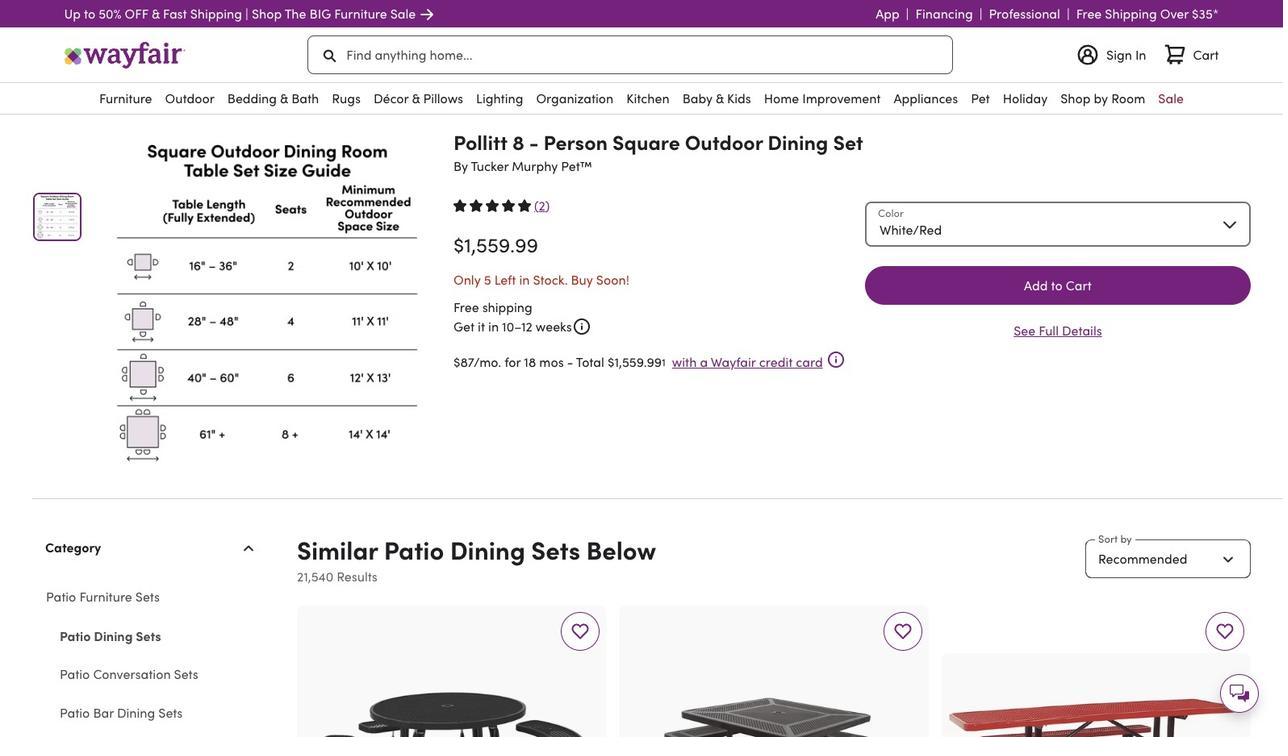 Task type: locate. For each thing, give the bounding box(es) containing it.
credit
[[759, 354, 793, 372]]

patio for patio dining sets
[[60, 627, 91, 645]]

murphy
[[512, 158, 558, 175]]

shop inside shop by room button
[[1061, 90, 1091, 108]]

0 horizontal spatial cart
[[1066, 277, 1092, 295]]

shipping
[[190, 5, 242, 23], [1105, 5, 1157, 23]]

full
[[1039, 322, 1059, 340]]

[object object] image
[[571, 623, 590, 642], [893, 623, 913, 642], [1216, 623, 1235, 642]]

bedding
[[228, 90, 277, 108]]

rugs button
[[326, 83, 367, 114]]

wayfair image
[[64, 42, 185, 68]]

dining
[[768, 128, 829, 156], [450, 532, 525, 568], [94, 627, 133, 645], [117, 704, 155, 722]]

0 horizontal spatial -
[[529, 128, 539, 156]]

& left bath
[[280, 90, 288, 108]]

- right the 8
[[529, 128, 539, 156]]

pet
[[971, 90, 990, 108]]

free up sign in 'link'
[[1077, 5, 1102, 23]]

& for bedding & bath
[[280, 90, 288, 108]]

cart right add
[[1066, 277, 1092, 295]]

open chat image
[[1221, 675, 1259, 714]]

1 vertical spatial to
[[1052, 277, 1063, 295]]

see
[[1014, 322, 1036, 340]]

patio
[[384, 532, 444, 568], [46, 588, 76, 606], [60, 627, 91, 645], [60, 666, 90, 683], [60, 704, 90, 722]]

patio right similar
[[384, 532, 444, 568]]

0 horizontal spatial shipping
[[190, 5, 242, 23]]

financing link
[[906, 1, 973, 27]]

1 horizontal spatial in
[[520, 271, 530, 289]]

0 horizontal spatial $1,559.99
[[454, 231, 539, 258]]

mos
[[540, 354, 564, 372]]

furniture inside button
[[99, 90, 152, 108]]

0 vertical spatial outdoor
[[165, 90, 215, 108]]

0 vertical spatial shop
[[252, 5, 282, 23]]

& right décor
[[412, 90, 420, 108]]

in right it
[[488, 318, 499, 335]]

$1,559.99 right total
[[608, 354, 662, 372]]

1 horizontal spatial [object object] image
[[893, 623, 913, 642]]

free up get
[[454, 298, 479, 316]]

details
[[1062, 322, 1103, 340]]

1 horizontal spatial shop
[[1061, 90, 1091, 108]]

patio left bar
[[60, 704, 90, 722]]

& for baby & kids
[[716, 90, 724, 108]]

free inside free shipping over $35* dropdown button
[[1077, 5, 1102, 23]]

add to cart
[[1025, 277, 1092, 295]]

weeks
[[536, 318, 572, 335]]

1 vertical spatial furniture
[[99, 90, 152, 108]]

sign
[[1107, 46, 1133, 64]]

1 horizontal spatial shipping
[[1105, 5, 1157, 23]]

free for free shipping
[[454, 298, 479, 316]]

patio down the category
[[46, 588, 76, 606]]

shop left by
[[1061, 90, 1091, 108]]

10–12
[[502, 318, 533, 335]]

by
[[1094, 90, 1109, 108]]

0 horizontal spatial pollitt 8 - person square outdoor dining set image
[[35, 195, 80, 240]]

only 5 left in stock. buy soon!
[[454, 271, 630, 289]]

pollitt 8 - person square outdoor dining set image
[[104, 136, 432, 465], [35, 195, 80, 240]]

1 shipping from the left
[[190, 5, 242, 23]]

0 vertical spatial to
[[84, 5, 95, 23]]

sets down conversation
[[158, 704, 183, 722]]

1
[[662, 355, 666, 369]]

1 vertical spatial free
[[454, 298, 479, 316]]

shop by room
[[1061, 90, 1146, 108]]

pet™
[[561, 158, 592, 175]]

conversation
[[93, 666, 171, 683]]

for
[[505, 354, 521, 372]]

2 shipping from the left
[[1105, 5, 1157, 23]]

& left "kids"
[[716, 90, 724, 108]]

only
[[454, 271, 481, 289]]

recommended
[[1099, 551, 1188, 569]]

8
[[513, 128, 525, 156]]

sets left below on the bottom of page
[[531, 532, 580, 568]]

furniture up patio dining sets
[[79, 588, 132, 606]]

& right off
[[152, 5, 160, 23]]

1 vertical spatial $1,559.99
[[608, 354, 662, 372]]

sets right conversation
[[174, 666, 198, 683]]

results
[[337, 569, 378, 586]]

sets up conversation
[[136, 627, 161, 645]]

holiday button
[[997, 83, 1055, 114]]

1 vertical spatial cart
[[1066, 277, 1092, 295]]

patio down patio dining sets
[[60, 666, 90, 683]]

1 vertical spatial shop
[[1061, 90, 1091, 108]]

to for up
[[84, 5, 95, 23]]

0 vertical spatial cart
[[1194, 46, 1219, 64]]

1 horizontal spatial -
[[567, 354, 573, 372]]

sign in link
[[1076, 36, 1147, 74]]

free
[[1077, 5, 1102, 23], [454, 298, 479, 316]]

& inside button
[[280, 90, 288, 108]]

50%
[[99, 5, 122, 23]]

21,540
[[297, 569, 334, 586]]

1 horizontal spatial to
[[1052, 277, 1063, 295]]

shop right |
[[252, 5, 282, 23]]

shipping up the sign in on the top right of page
[[1105, 5, 1157, 23]]

outdoor left bedding
[[165, 90, 215, 108]]

furniture down the wayfair image
[[99, 90, 152, 108]]

- right mos
[[567, 354, 573, 372]]

in
[[520, 271, 530, 289], [488, 318, 499, 335]]

to right add
[[1052, 277, 1063, 295]]

sets inside "similar patio dining sets below 21,540 results"
[[531, 532, 580, 568]]

outdoor down baby & kids
[[685, 128, 763, 156]]

furniture right the big
[[334, 5, 387, 23]]

2 [object object] image from the left
[[893, 623, 913, 642]]

outdoor inside "button"
[[165, 90, 215, 108]]

total
[[576, 354, 605, 372]]

0 horizontal spatial [object object] image
[[571, 623, 590, 642]]

dining inside the pollitt 8 - person square outdoor dining set by tucker murphy pet™
[[768, 128, 829, 156]]

1 horizontal spatial sale
[[1159, 90, 1184, 108]]

1 vertical spatial in
[[488, 318, 499, 335]]

pet button
[[965, 83, 997, 114]]

patio inside "similar patio dining sets below 21,540 results"
[[384, 532, 444, 568]]

bedding & bath button
[[221, 83, 326, 114]]

1 horizontal spatial pollitt 8 - person square outdoor dining set image
[[104, 136, 432, 465]]

shop
[[252, 5, 282, 23], [1061, 90, 1091, 108]]

patio down patio furniture sets
[[60, 627, 91, 645]]

0 horizontal spatial outdoor
[[165, 90, 215, 108]]

free for free shipping over $35*
[[1077, 5, 1102, 23]]

$87/mo.
[[454, 354, 501, 372]]

person
[[544, 128, 608, 156]]

0 horizontal spatial to
[[84, 5, 95, 23]]

pollitt 8 - person square outdoor dining set link
[[454, 128, 864, 156]]

décor & pillows
[[374, 90, 463, 108]]

cart down $35*
[[1194, 46, 1219, 64]]

2 horizontal spatial [object object] image
[[1216, 623, 1235, 642]]

patio for patio conversation sets
[[60, 666, 90, 683]]

add to cart button
[[865, 267, 1251, 305]]

shop by room button
[[1055, 83, 1152, 114]]

0 vertical spatial furniture
[[334, 5, 387, 23]]

organization button
[[530, 83, 620, 114]]

to right up
[[84, 5, 95, 23]]

outdoor inside the pollitt 8 - person square outdoor dining set by tucker murphy pet™
[[685, 128, 763, 156]]

free shipping
[[454, 298, 533, 316]]

white/red button
[[865, 202, 1251, 247]]

in right left
[[520, 271, 530, 289]]

app link
[[876, 1, 900, 27]]

home
[[764, 90, 799, 108]]

outdoor
[[165, 90, 215, 108], [685, 128, 763, 156]]

with
[[672, 354, 697, 372]]

2 vertical spatial furniture
[[79, 588, 132, 606]]

1 horizontal spatial cart
[[1194, 46, 1219, 64]]

0 vertical spatial free
[[1077, 5, 1102, 23]]

white/red
[[880, 221, 942, 239]]

sale button
[[1152, 83, 1191, 114]]

with a wayfair credit card link
[[672, 354, 823, 372]]

1 vertical spatial -
[[567, 354, 573, 372]]

lighting
[[476, 90, 523, 108]]

up to 50% off & fast shipping | shop the big furniture sale
[[64, 5, 416, 23]]

-
[[529, 128, 539, 156], [567, 354, 573, 372]]

to
[[84, 5, 95, 23], [1052, 277, 1063, 295]]

$1,559.99 up 5
[[454, 231, 539, 258]]

in
[[1136, 46, 1147, 64]]

see full details
[[1014, 322, 1103, 340]]

&
[[152, 5, 160, 23], [280, 90, 288, 108], [412, 90, 420, 108], [716, 90, 724, 108]]

tucker
[[471, 158, 509, 175]]

0 vertical spatial sale
[[391, 5, 416, 23]]

0 horizontal spatial in
[[488, 318, 499, 335]]

1 vertical spatial outdoor
[[685, 128, 763, 156]]

1 vertical spatial sale
[[1159, 90, 1184, 108]]

0 horizontal spatial shop
[[252, 5, 282, 23]]

the
[[285, 5, 306, 23]]

1 horizontal spatial outdoor
[[685, 128, 763, 156]]

0 vertical spatial $1,559.99
[[454, 231, 539, 258]]

sets down "category" dropdown button
[[136, 588, 160, 606]]

0 vertical spatial -
[[529, 128, 539, 156]]

shipping
[[482, 298, 533, 316]]

patio bar dining sets link
[[60, 704, 183, 722]]

baby & kids button
[[676, 83, 758, 114]]

shop inside up to 50% off & fast shipping | shop the big furniture sale link
[[252, 5, 282, 23]]

None search field
[[308, 28, 954, 83]]

to inside button
[[1052, 277, 1063, 295]]

0 horizontal spatial free
[[454, 298, 479, 316]]

1 horizontal spatial free
[[1077, 5, 1102, 23]]

stock.
[[533, 271, 568, 289]]

patio for patio bar dining sets
[[60, 704, 90, 722]]

shipping left |
[[190, 5, 242, 23]]



Task type: vqa. For each thing, say whether or not it's contained in the screenshot.
Wayfair Image
yes



Task type: describe. For each thing, give the bounding box(es) containing it.
sets for patio dining sets
[[136, 627, 161, 645]]

room
[[1112, 90, 1146, 108]]

see full details link
[[865, 312, 1251, 351]]

(
[[534, 197, 539, 214]]

up
[[64, 5, 81, 23]]

buy
[[571, 271, 593, 289]]

|
[[245, 5, 249, 23]]

department navigation element
[[0, 83, 1284, 115]]

bedding & bath
[[228, 90, 319, 108]]

0 vertical spatial in
[[520, 271, 530, 289]]

shipping inside dropdown button
[[1105, 5, 1157, 23]]

off
[[125, 5, 148, 23]]

patio furniture sets
[[46, 588, 160, 606]]

décor & pillows button
[[367, 83, 470, 114]]

$35*
[[1192, 5, 1219, 23]]

pollitt
[[454, 128, 508, 156]]

kitchen button
[[620, 83, 676, 114]]

free shipping over $35* button
[[1077, 1, 1219, 27]]

fast
[[163, 5, 187, 23]]

kids
[[727, 90, 751, 108]]

card
[[796, 354, 823, 372]]

- inside the pollitt 8 - person square outdoor dining set by tucker murphy pet™
[[529, 128, 539, 156]]

add
[[1025, 277, 1048, 295]]

sale inside button
[[1159, 90, 1184, 108]]

soon!
[[596, 271, 630, 289]]

square
[[613, 128, 680, 156]]

a
[[700, 354, 708, 372]]

lighting button
[[470, 83, 530, 114]]

patio for patio furniture sets
[[46, 588, 76, 606]]

home improvement
[[764, 90, 881, 108]]

financing
[[916, 5, 973, 23]]

holiday
[[1003, 90, 1048, 108]]

wayfair
[[711, 354, 756, 372]]

category
[[45, 539, 101, 556]]

2
[[539, 197, 546, 214]]

big
[[310, 5, 331, 23]]

professional
[[989, 5, 1061, 23]]

professional link
[[980, 1, 1061, 27]]

it
[[478, 318, 485, 335]]

bath
[[292, 90, 319, 108]]

over
[[1161, 5, 1189, 23]]

set
[[833, 128, 864, 156]]

18
[[524, 354, 536, 372]]

Find anything home... search field
[[347, 36, 941, 74]]

free shipping over $35*
[[1077, 5, 1219, 23]]

dining inside "similar patio dining sets below 21,540 results"
[[450, 532, 525, 568]]

get
[[454, 318, 475, 335]]

& for décor & pillows
[[412, 90, 420, 108]]

baby
[[683, 90, 713, 108]]

0 horizontal spatial sale
[[391, 5, 416, 23]]

1 [object object] image from the left
[[571, 623, 590, 642]]

patio bar dining sets
[[60, 704, 183, 722]]

home improvement button
[[758, 83, 888, 114]]

by
[[454, 158, 468, 175]]

up to 50% off & fast shipping | shop the big furniture sale link
[[64, 0, 437, 28]]

category button
[[32, 526, 265, 571]]

left
[[495, 271, 516, 289]]

patio conversation sets link
[[60, 666, 198, 683]]

cart button
[[1163, 36, 1219, 74]]

pollitt 8 - person square outdoor dining set by tucker murphy pet™
[[454, 128, 864, 175]]

patio conversation sets
[[60, 666, 198, 683]]

1 horizontal spatial $1,559.99
[[608, 354, 662, 372]]

3 [object object] image from the left
[[1216, 623, 1235, 642]]

organization
[[536, 90, 614, 108]]

sets for patio furniture sets
[[136, 588, 160, 606]]

appliances button
[[888, 83, 965, 114]]

décor
[[374, 90, 409, 108]]

similar
[[297, 532, 378, 568]]

sets for patio conversation sets
[[174, 666, 198, 683]]

rugs
[[332, 90, 361, 108]]

( 2 )
[[534, 197, 550, 214]]

outdoor button
[[159, 83, 221, 114]]

kitchen
[[627, 90, 670, 108]]

bar
[[93, 704, 114, 722]]

5
[[484, 271, 491, 289]]

appliances
[[894, 90, 958, 108]]

patio dining sets
[[60, 627, 161, 645]]

below
[[586, 532, 656, 568]]

sign in
[[1107, 46, 1147, 64]]

to for add
[[1052, 277, 1063, 295]]

get it in 10–12 weeks
[[454, 318, 572, 335]]

baby & kids
[[683, 90, 751, 108]]

improvement
[[803, 90, 881, 108]]



